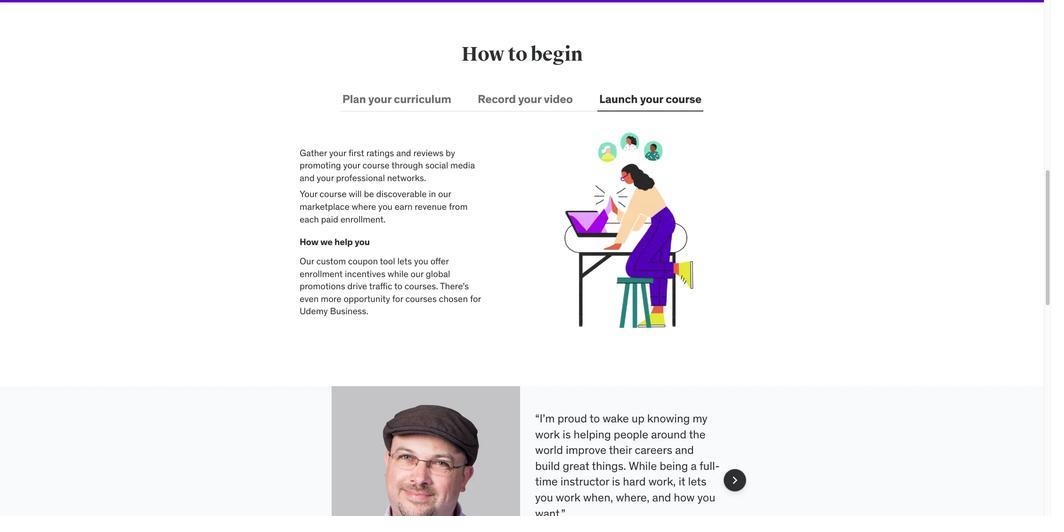 Task type: vqa. For each thing, say whether or not it's contained in the screenshot.
Course Language 'icon'
no



Task type: describe. For each thing, give the bounding box(es) containing it.
you inside our custom coupon tool lets you offer enrollment incentives while our global promotions drive traffic to courses. there's even more opportunity for courses chosen for udemy business.
[[414, 256, 428, 267]]

custom
[[316, 256, 346, 267]]

our custom coupon tool lets you offer enrollment incentives while our global promotions drive traffic to courses. there's even more opportunity for courses chosen for udemy business.
[[300, 256, 481, 317]]

courses.
[[405, 281, 438, 292]]

offer
[[431, 256, 449, 267]]

earn
[[395, 201, 413, 213]]

you right help
[[355, 237, 370, 248]]

gather
[[300, 147, 327, 159]]

you up want." at bottom
[[535, 491, 553, 506]]

incentives
[[345, 268, 386, 280]]

your
[[300, 189, 317, 200]]

enrollment
[[300, 268, 343, 280]]

and down work,
[[652, 491, 671, 506]]

ratings
[[366, 147, 394, 159]]

people
[[614, 428, 648, 442]]

record your video button
[[476, 88, 575, 111]]

business.
[[330, 306, 368, 317]]

udemy
[[300, 306, 328, 317]]

and up a
[[675, 443, 694, 458]]

through
[[392, 160, 423, 171]]

being
[[660, 459, 688, 474]]

instructor
[[561, 475, 609, 490]]

first
[[349, 147, 364, 159]]

record your video
[[478, 92, 573, 106]]

drive
[[347, 281, 367, 292]]

course inside 'your course will be discoverable in our marketplace where you earn revenue from each paid enrollment.'
[[320, 189, 347, 200]]

will
[[349, 189, 362, 200]]

curriculum
[[394, 92, 451, 106]]

even
[[300, 293, 319, 305]]

your course will be discoverable in our marketplace where you earn revenue from each paid enrollment.
[[300, 189, 468, 225]]

tool
[[380, 256, 395, 267]]

and up through at top left
[[396, 147, 411, 159]]

from
[[449, 201, 468, 213]]

wake
[[603, 412, 629, 426]]

knowing
[[647, 412, 690, 426]]

promoting
[[300, 160, 341, 171]]

their
[[609, 443, 632, 458]]

careers
[[635, 443, 672, 458]]

revenue
[[415, 201, 447, 213]]

be
[[364, 189, 374, 200]]

enrollment.
[[341, 214, 386, 225]]

want."
[[535, 507, 566, 517]]

discoverable
[[376, 189, 427, 200]]

2 for from the left
[[470, 293, 481, 305]]

gather your first ratings and reviews by promoting your course through social media and your professional networks.
[[300, 147, 475, 184]]

launch your course
[[599, 92, 702, 106]]

around
[[651, 428, 687, 442]]

and up your
[[300, 172, 315, 184]]

courses
[[405, 293, 437, 305]]

opportunity
[[344, 293, 390, 305]]

course inside gather your first ratings and reviews by promoting your course through social media and your professional networks.
[[363, 160, 390, 171]]

lets inside "i'm proud to wake up knowing my work is helping people around the world improve their careers and build great things. while being a full- time instructor is hard work, it lets you work when, where, and how you want."
[[688, 475, 707, 490]]

1 for from the left
[[392, 293, 403, 305]]

to inside our custom coupon tool lets you offer enrollment incentives while our global promotions drive traffic to courses. there's even more opportunity for courses chosen for udemy business.
[[394, 281, 402, 292]]

hard
[[623, 475, 646, 490]]

your for record
[[518, 92, 541, 106]]

when,
[[583, 491, 613, 506]]

0 horizontal spatial is
[[563, 428, 571, 442]]

how for how we help you
[[300, 237, 319, 248]]

help
[[335, 237, 353, 248]]

full-
[[700, 459, 720, 474]]

to inside "i'm proud to wake up knowing my work is helping people around the world improve their careers and build great things. while being a full- time instructor is hard work, it lets you work when, where, and how you want."
[[590, 412, 600, 426]]

social
[[425, 160, 448, 171]]

1 horizontal spatial to
[[508, 43, 527, 67]]

global
[[426, 268, 450, 280]]

my
[[693, 412, 708, 426]]

begin
[[531, 43, 583, 67]]

your for gather
[[329, 147, 346, 159]]

helping
[[574, 428, 611, 442]]

"i'm proud to wake up knowing my work is helping people around the world improve their careers and build great things. while being a full- time instructor is hard work, it lets you work when, where, and how you want."
[[535, 412, 720, 517]]

each
[[300, 214, 319, 225]]

we
[[320, 237, 333, 248]]

where
[[352, 201, 376, 213]]

a
[[691, 459, 697, 474]]

video
[[544, 92, 573, 106]]



Task type: locate. For each thing, give the bounding box(es) containing it.
world
[[535, 443, 563, 458]]

work up world on the bottom of page
[[535, 428, 560, 442]]

marketplace
[[300, 201, 350, 213]]

next image
[[728, 474, 743, 489]]

there's
[[440, 281, 469, 292]]

"i'm
[[535, 412, 555, 426]]

1 vertical spatial work
[[556, 491, 581, 506]]

tab list containing plan your curriculum
[[341, 88, 704, 112]]

lets up while
[[397, 256, 412, 267]]

record
[[478, 92, 516, 106]]

1 horizontal spatial how
[[461, 43, 504, 67]]

to up helping
[[590, 412, 600, 426]]

1 horizontal spatial our
[[438, 189, 451, 200]]

1 horizontal spatial course
[[363, 160, 390, 171]]

and
[[396, 147, 411, 159], [300, 172, 315, 184], [675, 443, 694, 458], [652, 491, 671, 506]]

build
[[535, 459, 560, 474]]

is down proud
[[563, 428, 571, 442]]

you
[[378, 201, 393, 213], [355, 237, 370, 248], [414, 256, 428, 267], [535, 491, 553, 506], [698, 491, 715, 506]]

0 horizontal spatial to
[[394, 281, 402, 292]]

to left begin
[[508, 43, 527, 67]]

1 vertical spatial our
[[411, 268, 424, 280]]

how we help you
[[300, 237, 370, 248]]

our up courses.
[[411, 268, 424, 280]]

0 vertical spatial course
[[666, 92, 702, 106]]

your for launch
[[640, 92, 663, 106]]

tab list
[[341, 88, 704, 112]]

how to begin
[[461, 43, 583, 67]]

0 vertical spatial how
[[461, 43, 504, 67]]

0 vertical spatial our
[[438, 189, 451, 200]]

it
[[679, 475, 685, 490]]

is
[[563, 428, 571, 442], [612, 475, 620, 490]]

0 horizontal spatial for
[[392, 293, 403, 305]]

0 vertical spatial work
[[535, 428, 560, 442]]

0 vertical spatial lets
[[397, 256, 412, 267]]

time
[[535, 475, 558, 490]]

great
[[563, 459, 589, 474]]

lets inside our custom coupon tool lets you offer enrollment incentives while our global promotions drive traffic to courses. there's even more opportunity for courses chosen for udemy business.
[[397, 256, 412, 267]]

0 vertical spatial to
[[508, 43, 527, 67]]

while
[[388, 268, 408, 280]]

1 horizontal spatial lets
[[688, 475, 707, 490]]

plan your curriculum
[[342, 92, 451, 106]]

our
[[438, 189, 451, 200], [411, 268, 424, 280]]

work,
[[649, 475, 676, 490]]

lets
[[397, 256, 412, 267], [688, 475, 707, 490]]

how
[[674, 491, 695, 506]]

proud
[[558, 412, 587, 426]]

1 vertical spatial is
[[612, 475, 620, 490]]

1 vertical spatial lets
[[688, 475, 707, 490]]

2 vertical spatial course
[[320, 189, 347, 200]]

how
[[461, 43, 504, 67], [300, 237, 319, 248]]

1 vertical spatial course
[[363, 160, 390, 171]]

by
[[446, 147, 455, 159]]

reviews
[[413, 147, 444, 159]]

where,
[[616, 491, 650, 506]]

2 vertical spatial to
[[590, 412, 600, 426]]

carousel element
[[309, 387, 746, 517]]

how left we at the left of page
[[300, 237, 319, 248]]

chosen
[[439, 293, 468, 305]]

plan
[[342, 92, 366, 106]]

you left the earn
[[378, 201, 393, 213]]

your down first
[[343, 160, 360, 171]]

how up record
[[461, 43, 504, 67]]

2 horizontal spatial course
[[666, 92, 702, 106]]

your down promoting
[[317, 172, 334, 184]]

0 horizontal spatial lets
[[397, 256, 412, 267]]

course
[[666, 92, 702, 106], [363, 160, 390, 171], [320, 189, 347, 200]]

your for plan
[[368, 92, 392, 106]]

to
[[508, 43, 527, 67], [394, 281, 402, 292], [590, 412, 600, 426]]

our inside our custom coupon tool lets you offer enrollment incentives while our global promotions drive traffic to courses. there's even more opportunity for courses chosen for udemy business.
[[411, 268, 424, 280]]

you right the how
[[698, 491, 715, 506]]

more
[[321, 293, 342, 305]]

1 vertical spatial to
[[394, 281, 402, 292]]

our inside 'your course will be discoverable in our marketplace where you earn revenue from each paid enrollment.'
[[438, 189, 451, 200]]

coupon
[[348, 256, 378, 267]]

things.
[[592, 459, 626, 474]]

2 horizontal spatial to
[[590, 412, 600, 426]]

networks.
[[387, 172, 426, 184]]

promotions
[[300, 281, 345, 292]]

is down things.
[[612, 475, 620, 490]]

plan your curriculum button
[[341, 88, 453, 111]]

work up want." at bottom
[[556, 491, 581, 506]]

our
[[300, 256, 314, 267]]

launch
[[599, 92, 638, 106]]

the
[[689, 428, 706, 442]]

media
[[450, 160, 475, 171]]

your right launch
[[640, 92, 663, 106]]

1 horizontal spatial is
[[612, 475, 620, 490]]

traffic
[[369, 281, 392, 292]]

launch your course button
[[597, 88, 704, 111]]

paid
[[321, 214, 338, 225]]

lets right it
[[688, 475, 707, 490]]

you inside 'your course will be discoverable in our marketplace where you earn revenue from each paid enrollment.'
[[378, 201, 393, 213]]

work
[[535, 428, 560, 442], [556, 491, 581, 506]]

how for how to begin
[[461, 43, 504, 67]]

your
[[368, 92, 392, 106], [518, 92, 541, 106], [640, 92, 663, 106], [329, 147, 346, 159], [343, 160, 360, 171], [317, 172, 334, 184]]

your right plan
[[368, 92, 392, 106]]

up
[[632, 412, 645, 426]]

our right in
[[438, 189, 451, 200]]

while
[[629, 459, 657, 474]]

1 horizontal spatial for
[[470, 293, 481, 305]]

for right chosen
[[470, 293, 481, 305]]

1 vertical spatial how
[[300, 237, 319, 248]]

your left video
[[518, 92, 541, 106]]

you left "offer"
[[414, 256, 428, 267]]

improve
[[566, 443, 606, 458]]

to down while
[[394, 281, 402, 292]]

for down the traffic
[[392, 293, 403, 305]]

0 horizontal spatial course
[[320, 189, 347, 200]]

your inside button
[[368, 92, 392, 106]]

in
[[429, 189, 436, 200]]

0 horizontal spatial how
[[300, 237, 319, 248]]

course inside button
[[666, 92, 702, 106]]

your left first
[[329, 147, 346, 159]]

professional
[[336, 172, 385, 184]]

0 vertical spatial is
[[563, 428, 571, 442]]

for
[[392, 293, 403, 305], [470, 293, 481, 305]]

0 horizontal spatial our
[[411, 268, 424, 280]]



